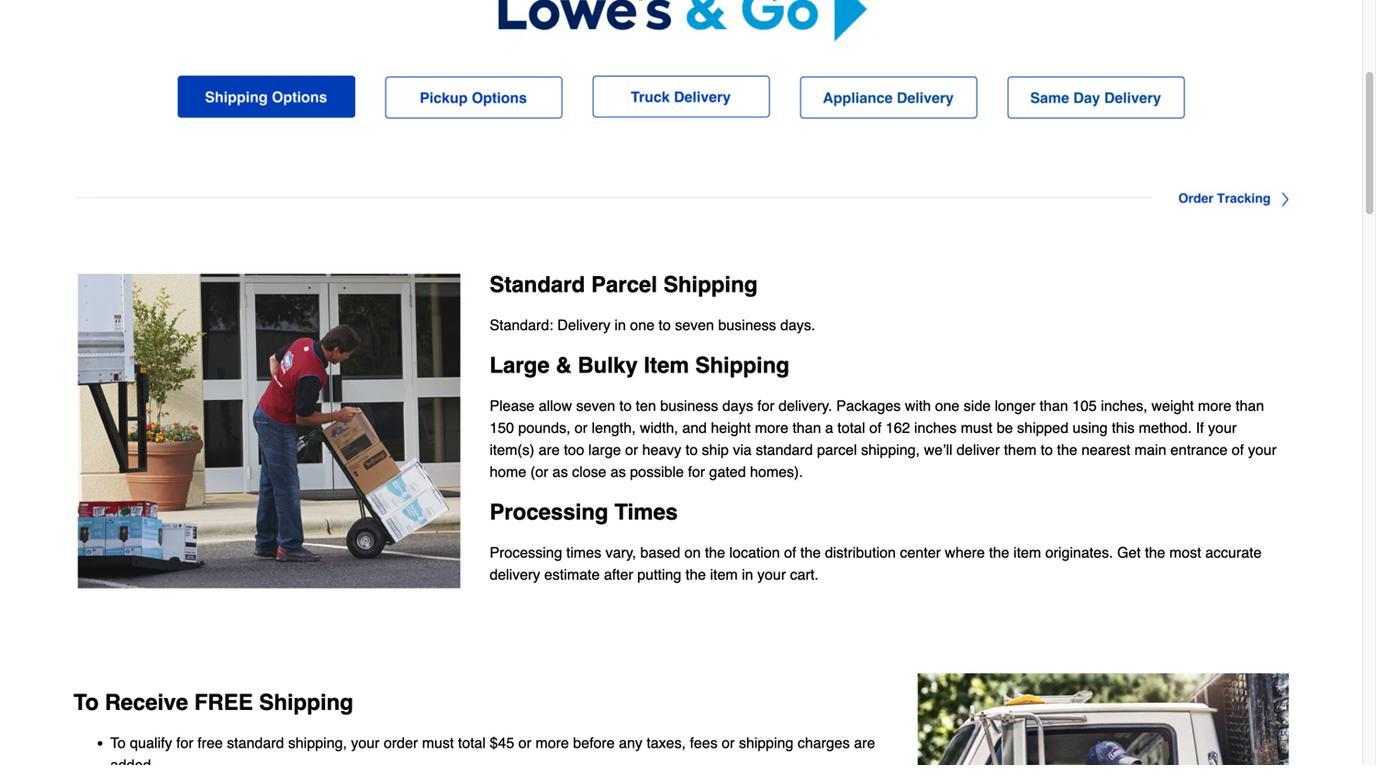 Task type: locate. For each thing, give the bounding box(es) containing it.
1 horizontal spatial than
[[1040, 398, 1069, 415]]

item
[[1014, 545, 1042, 562], [710, 567, 738, 584]]

business up and
[[661, 398, 719, 415]]

standard:
[[490, 317, 554, 334]]

total inside to qualify for free standard shipping, your order must total $45 or more before any taxes, fees or shipping charges are added.
[[458, 735, 486, 752]]

standard: delivery in one to seven business days.
[[490, 317, 816, 334]]

0 vertical spatial item
[[1014, 545, 1042, 562]]

in right delivery
[[615, 317, 626, 334]]

must inside to qualify for free standard shipping, your order must total $45 or more before any taxes, fees or shipping charges are added.
[[422, 735, 454, 752]]

in
[[615, 317, 626, 334], [742, 567, 754, 584]]

large
[[589, 442, 621, 459]]

1 horizontal spatial as
[[611, 464, 626, 481]]

0 horizontal spatial for
[[176, 735, 194, 752]]

shipping, inside please allow seven to ten business days for delivery. packages with one side longer than 105 inches, weight more than 150 pounds, or length, width, and height more than a total of 162 inches must be shipped using this method. if your item(s) are too large or heavy to ship via standard parcel shipping, we'll deliver them to the nearest main entrance of your home (or as close as possible for gated homes).
[[861, 442, 920, 459]]

1 vertical spatial to
[[110, 735, 126, 752]]

location
[[730, 545, 780, 562]]

nearest
[[1082, 442, 1131, 459]]

must down side
[[961, 420, 993, 437]]

seven up length, on the bottom of the page
[[576, 398, 616, 415]]

0 horizontal spatial as
[[553, 464, 568, 481]]

2 horizontal spatial for
[[758, 398, 775, 415]]

standard up the homes).
[[756, 442, 813, 459]]

a lowe's associate driving a lowe's delivery truck. image
[[888, 674, 1290, 766]]

as down large
[[611, 464, 626, 481]]

the down using
[[1058, 442, 1078, 459]]

item left originates.
[[1014, 545, 1042, 562]]

originates.
[[1046, 545, 1114, 562]]

1 vertical spatial business
[[661, 398, 719, 415]]

this
[[1112, 420, 1135, 437]]

0 vertical spatial are
[[539, 442, 560, 459]]

in inside processing times vary, based on the location of the distribution center where the item originates. get the most accurate delivery estimate after putting the item in your cart.
[[742, 567, 754, 584]]

one inside please allow seven to ten business days for delivery. packages with one side longer than 105 inches, weight more than 150 pounds, or length, width, and height more than a total of 162 inches must be shipped using this method. if your item(s) are too large or heavy to ship via standard parcel shipping, we'll deliver them to the nearest main entrance of your home (or as close as possible for gated homes).
[[936, 398, 960, 415]]

via
[[733, 442, 752, 459]]

ship
[[702, 442, 729, 459]]

for
[[758, 398, 775, 415], [688, 464, 705, 481], [176, 735, 194, 752]]

0 horizontal spatial one
[[630, 317, 655, 334]]

2 vertical spatial of
[[784, 545, 797, 562]]

1 horizontal spatial in
[[742, 567, 754, 584]]

1 vertical spatial must
[[422, 735, 454, 752]]

more down delivery.
[[755, 420, 789, 437]]

0 horizontal spatial more
[[536, 735, 569, 752]]

delivery
[[490, 567, 540, 584]]

more up if
[[1199, 398, 1232, 415]]

of left 162
[[870, 420, 882, 437]]

packages
[[837, 398, 901, 415]]

processing up delivery
[[490, 545, 563, 562]]

0 vertical spatial shipping,
[[861, 442, 920, 459]]

days
[[723, 398, 754, 415]]

1 vertical spatial item
[[710, 567, 738, 584]]

0 horizontal spatial standard
[[227, 735, 284, 752]]

1 vertical spatial in
[[742, 567, 754, 584]]

1 vertical spatial seven
[[576, 398, 616, 415]]

shipping options image
[[177, 76, 355, 119]]

than right weight
[[1236, 398, 1265, 415]]

truck delivery image
[[592, 76, 771, 118]]

your left the order
[[351, 735, 380, 752]]

a
[[826, 420, 834, 437]]

standard right free
[[227, 735, 284, 752]]

for down ship
[[688, 464, 705, 481]]

total
[[838, 420, 866, 437], [458, 735, 486, 752]]

total right a
[[838, 420, 866, 437]]

more left before
[[536, 735, 569, 752]]

charges
[[798, 735, 850, 752]]

than up 'shipped'
[[1040, 398, 1069, 415]]

more
[[1199, 398, 1232, 415], [755, 420, 789, 437], [536, 735, 569, 752]]

0 horizontal spatial total
[[458, 735, 486, 752]]

your right entrance
[[1249, 442, 1277, 459]]

0 horizontal spatial shipping,
[[288, 735, 347, 752]]

1 vertical spatial total
[[458, 735, 486, 752]]

please allow seven to ten business days for delivery. packages with one side longer than 105 inches, weight more than 150 pounds, or length, width, and height more than a total of 162 inches must be shipped using this method. if your item(s) are too large or heavy to ship via standard parcel shipping, we'll deliver them to the nearest main entrance of your home (or as close as possible for gated homes).
[[490, 398, 1277, 481]]

of inside processing times vary, based on the location of the distribution center where the item originates. get the most accurate delivery estimate after putting the item in your cart.
[[784, 545, 797, 562]]

taxes,
[[647, 735, 686, 752]]

one
[[630, 317, 655, 334], [936, 398, 960, 415]]

are inside to qualify for free standard shipping, your order must total $45 or more before any taxes, fees or shipping charges are added.
[[854, 735, 876, 752]]

shipping right free
[[259, 691, 354, 716]]

them
[[1004, 442, 1037, 459]]

the down on
[[686, 567, 706, 584]]

0 vertical spatial processing
[[490, 500, 609, 525]]

0 horizontal spatial than
[[793, 420, 822, 437]]

1 vertical spatial shipping,
[[288, 735, 347, 752]]

shipping,
[[861, 442, 920, 459], [288, 735, 347, 752]]

to up added.
[[110, 735, 126, 752]]

seven up 'item'
[[675, 317, 714, 334]]

1 vertical spatial one
[[936, 398, 960, 415]]

item(s)
[[490, 442, 535, 459]]

seven
[[675, 317, 714, 334], [576, 398, 616, 415]]

1 horizontal spatial seven
[[675, 317, 714, 334]]

business inside please allow seven to ten business days for delivery. packages with one side longer than 105 inches, weight more than 150 pounds, or length, width, and height more than a total of 162 inches must be shipped using this method. if your item(s) are too large or heavy to ship via standard parcel shipping, we'll deliver them to the nearest main entrance of your home (or as close as possible for gated homes).
[[661, 398, 719, 415]]

shipping up standard: delivery in one to seven business days. at top
[[664, 272, 758, 298]]

0 vertical spatial more
[[1199, 398, 1232, 415]]

are right charges
[[854, 735, 876, 752]]

processing for processing times
[[490, 500, 609, 525]]

are inside please allow seven to ten business days for delivery. packages with one side longer than 105 inches, weight more than 150 pounds, or length, width, and height more than a total of 162 inches must be shipped using this method. if your item(s) are too large or heavy to ship via standard parcel shipping, we'll deliver them to the nearest main entrance of your home (or as close as possible for gated homes).
[[539, 442, 560, 459]]

heavy
[[643, 442, 682, 459]]

total left "$45"
[[458, 735, 486, 752]]

1 vertical spatial standard
[[227, 735, 284, 752]]

your down location
[[758, 567, 786, 584]]

one up inches
[[936, 398, 960, 415]]

to inside to qualify for free standard shipping, your order must total $45 or more before any taxes, fees or shipping charges are added.
[[110, 735, 126, 752]]

0 vertical spatial must
[[961, 420, 993, 437]]

one up large & bulky item shipping
[[630, 317, 655, 334]]

1 horizontal spatial total
[[838, 420, 866, 437]]

main
[[1135, 442, 1167, 459]]

receive
[[105, 691, 188, 716]]

1 horizontal spatial more
[[755, 420, 789, 437]]

item down location
[[710, 567, 738, 584]]

order tracking image
[[73, 176, 1290, 219]]

shipping up days
[[696, 353, 790, 379]]

of up cart.
[[784, 545, 797, 562]]

0 horizontal spatial to
[[73, 691, 99, 716]]

1 horizontal spatial for
[[688, 464, 705, 481]]

same-day delivery image
[[1008, 76, 1186, 119]]

after
[[604, 567, 634, 584]]

more inside to qualify for free standard shipping, your order must total $45 or more before any taxes, fees or shipping charges are added.
[[536, 735, 569, 752]]

1 horizontal spatial shipping,
[[861, 442, 920, 459]]

processing down (or
[[490, 500, 609, 525]]

0 vertical spatial to
[[73, 691, 99, 716]]

as right (or
[[553, 464, 568, 481]]

to
[[659, 317, 671, 334], [620, 398, 632, 415], [686, 442, 698, 459], [1041, 442, 1053, 459]]

the up cart.
[[801, 545, 821, 562]]

must
[[961, 420, 993, 437], [422, 735, 454, 752]]

1 horizontal spatial item
[[1014, 545, 1042, 562]]

of
[[870, 420, 882, 437], [1232, 442, 1245, 459], [784, 545, 797, 562]]

shipping, left the order
[[288, 735, 347, 752]]

to left ten
[[620, 398, 632, 415]]

2 horizontal spatial more
[[1199, 398, 1232, 415]]

0 vertical spatial of
[[870, 420, 882, 437]]

homes).
[[750, 464, 803, 481]]

$45
[[490, 735, 515, 752]]

0 vertical spatial one
[[630, 317, 655, 334]]

1 vertical spatial are
[[854, 735, 876, 752]]

the right get
[[1145, 545, 1166, 562]]

are
[[539, 442, 560, 459], [854, 735, 876, 752]]

than down delivery.
[[793, 420, 822, 437]]

0 horizontal spatial are
[[539, 442, 560, 459]]

are down pounds,
[[539, 442, 560, 459]]

must right the order
[[422, 735, 454, 752]]

for inside to qualify for free standard shipping, your order must total $45 or more before any taxes, fees or shipping charges are added.
[[176, 735, 194, 752]]

or right "$45"
[[519, 735, 532, 752]]

0 vertical spatial for
[[758, 398, 775, 415]]

0 vertical spatial in
[[615, 317, 626, 334]]

2 vertical spatial for
[[176, 735, 194, 752]]

allow
[[539, 398, 572, 415]]

1 vertical spatial processing
[[490, 545, 563, 562]]

a lowe's associate loading boxes into a lowe's delivery truck. image
[[77, 274, 460, 589]]

delivery
[[558, 317, 611, 334]]

standard
[[490, 272, 585, 298]]

0 horizontal spatial item
[[710, 567, 738, 584]]

1 horizontal spatial standard
[[756, 442, 813, 459]]

2 horizontal spatial of
[[1232, 442, 1245, 459]]

the
[[1058, 442, 1078, 459], [705, 545, 726, 562], [801, 545, 821, 562], [989, 545, 1010, 562], [1145, 545, 1166, 562], [686, 567, 706, 584]]

shipping, inside to qualify for free standard shipping, your order must total $45 or more before any taxes, fees or shipping charges are added.
[[288, 735, 347, 752]]

2 vertical spatial more
[[536, 735, 569, 752]]

162
[[886, 420, 911, 437]]

2 processing from the top
[[490, 545, 563, 562]]

processing
[[490, 500, 609, 525], [490, 545, 563, 562]]

0 vertical spatial total
[[838, 420, 866, 437]]

ten
[[636, 398, 656, 415]]

0 horizontal spatial seven
[[576, 398, 616, 415]]

2 horizontal spatial than
[[1236, 398, 1265, 415]]

1 horizontal spatial one
[[936, 398, 960, 415]]

standard inside please allow seven to ten business days for delivery. packages with one side longer than 105 inches, weight more than 150 pounds, or length, width, and height more than a total of 162 inches must be shipped using this method. if your item(s) are too large or heavy to ship via standard parcel shipping, we'll deliver them to the nearest main entrance of your home (or as close as possible for gated homes).
[[756, 442, 813, 459]]

get
[[1118, 545, 1141, 562]]

0 vertical spatial standard
[[756, 442, 813, 459]]

0 horizontal spatial of
[[784, 545, 797, 562]]

of right entrance
[[1232, 442, 1245, 459]]

your inside to qualify for free standard shipping, your order must total $45 or more before any taxes, fees or shipping charges are added.
[[351, 735, 380, 752]]

in down location
[[742, 567, 754, 584]]

we'll
[[924, 442, 953, 459]]

1 as from the left
[[553, 464, 568, 481]]

height
[[711, 420, 751, 437]]

business
[[719, 317, 777, 334], [661, 398, 719, 415]]

0 horizontal spatial must
[[422, 735, 454, 752]]

to left "receive" in the left bottom of the page
[[73, 691, 99, 716]]

to
[[73, 691, 99, 716], [110, 735, 126, 752]]

large & bulky item shipping
[[490, 353, 790, 379]]

1 horizontal spatial are
[[854, 735, 876, 752]]

pounds,
[[518, 420, 571, 437]]

1 horizontal spatial must
[[961, 420, 993, 437]]

shipping
[[664, 272, 758, 298], [696, 353, 790, 379], [259, 691, 354, 716]]

method.
[[1139, 420, 1192, 437]]

entrance
[[1171, 442, 1228, 459]]

0 vertical spatial seven
[[675, 317, 714, 334]]

or
[[575, 420, 588, 437], [625, 442, 638, 459], [519, 735, 532, 752], [722, 735, 735, 752]]

close
[[572, 464, 607, 481]]

delivery.
[[779, 398, 833, 415]]

1 horizontal spatial to
[[110, 735, 126, 752]]

for right days
[[758, 398, 775, 415]]

inches,
[[1101, 398, 1148, 415]]

1 processing from the top
[[490, 500, 609, 525]]

&
[[556, 353, 572, 379]]

than
[[1040, 398, 1069, 415], [1236, 398, 1265, 415], [793, 420, 822, 437]]

for left free
[[176, 735, 194, 752]]

your inside processing times vary, based on the location of the distribution center where the item originates. get the most accurate delivery estimate after putting the item in your cart.
[[758, 567, 786, 584]]

shipping, down 162
[[861, 442, 920, 459]]

business left days.
[[719, 317, 777, 334]]

processing inside processing times vary, based on the location of the distribution center where the item originates. get the most accurate delivery estimate after putting the item in your cart.
[[490, 545, 563, 562]]

to down and
[[686, 442, 698, 459]]

possible
[[630, 464, 684, 481]]



Task type: describe. For each thing, give the bounding box(es) containing it.
total inside please allow seven to ten business days for delivery. packages with one side longer than 105 inches, weight more than 150 pounds, or length, width, and height more than a total of 162 inches must be shipped using this method. if your item(s) are too large or heavy to ship via standard parcel shipping, we'll deliver them to the nearest main entrance of your home (or as close as possible for gated homes).
[[838, 420, 866, 437]]

fees
[[690, 735, 718, 752]]

most
[[1170, 545, 1202, 562]]

estimate
[[545, 567, 600, 584]]

your right if
[[1209, 420, 1237, 437]]

bulky
[[578, 353, 638, 379]]

be
[[997, 420, 1013, 437]]

before
[[573, 735, 615, 752]]

weight
[[1152, 398, 1195, 415]]

standard inside to qualify for free standard shipping, your order must total $45 or more before any taxes, fees or shipping charges are added.
[[227, 735, 284, 752]]

home
[[490, 464, 527, 481]]

inches
[[915, 420, 957, 437]]

longer
[[995, 398, 1036, 415]]

shipping
[[739, 735, 794, 752]]

pickup options image
[[385, 76, 563, 119]]

must inside please allow seven to ten business days for delivery. packages with one side longer than 105 inches, weight more than 150 pounds, or length, width, and height more than a total of 162 inches must be shipped using this method. if your item(s) are too large or heavy to ship via standard parcel shipping, we'll deliver them to the nearest main entrance of your home (or as close as possible for gated homes).
[[961, 420, 993, 437]]

to up 'item'
[[659, 317, 671, 334]]

or right fees
[[722, 735, 735, 752]]

to for to qualify for free standard shipping, your order must total $45 or more before any taxes, fees or shipping charges are added.
[[110, 735, 126, 752]]

cart.
[[790, 567, 819, 584]]

with
[[905, 398, 931, 415]]

where
[[945, 545, 985, 562]]

vary,
[[606, 545, 637, 562]]

2 as from the left
[[611, 464, 626, 481]]

or up too
[[575, 420, 588, 437]]

large
[[490, 353, 550, 379]]

qualify
[[130, 735, 172, 752]]

free
[[194, 691, 253, 716]]

too
[[564, 442, 585, 459]]

distribution
[[825, 545, 896, 562]]

processing for processing times vary, based on the location of the distribution center where the item originates. get the most accurate delivery estimate after putting the item in your cart.
[[490, 545, 563, 562]]

the inside please allow seven to ten business days for delivery. packages with one side longer than 105 inches, weight more than 150 pounds, or length, width, and height more than a total of 162 inches must be shipped using this method. if your item(s) are too large or heavy to ship via standard parcel shipping, we'll deliver them to the nearest main entrance of your home (or as close as possible for gated homes).
[[1058, 442, 1078, 459]]

to down 'shipped'
[[1041, 442, 1053, 459]]

0 vertical spatial business
[[719, 317, 777, 334]]

times
[[567, 545, 602, 562]]

the right on
[[705, 545, 726, 562]]

if
[[1196, 420, 1205, 437]]

any
[[619, 735, 643, 752]]

accurate
[[1206, 545, 1262, 562]]

to for to receive free shipping
[[73, 691, 99, 716]]

1 vertical spatial of
[[1232, 442, 1245, 459]]

0 horizontal spatial in
[[615, 317, 626, 334]]

item
[[644, 353, 690, 379]]

to receive free shipping
[[73, 691, 354, 716]]

center
[[900, 545, 941, 562]]

(or
[[531, 464, 549, 481]]

please
[[490, 398, 535, 415]]

side
[[964, 398, 991, 415]]

days.
[[781, 317, 816, 334]]

to qualify for free standard shipping, your order must total $45 or more before any taxes, fees or shipping charges are added.
[[110, 735, 876, 766]]

processing times
[[490, 500, 678, 525]]

free
[[198, 735, 223, 752]]

length,
[[592, 420, 636, 437]]

and
[[683, 420, 707, 437]]

1 vertical spatial more
[[755, 420, 789, 437]]

seven inside please allow seven to ten business days for delivery. packages with one side longer than 105 inches, weight more than 150 pounds, or length, width, and height more than a total of 162 inches must be shipped using this method. if your item(s) are too large or heavy to ship via standard parcel shipping, we'll deliver them to the nearest main entrance of your home (or as close as possible for gated homes).
[[576, 398, 616, 415]]

150
[[490, 420, 514, 437]]

appliance delivery image
[[800, 76, 978, 119]]

parcel
[[591, 272, 658, 298]]

using
[[1073, 420, 1108, 437]]

times
[[615, 500, 678, 525]]

shipped
[[1018, 420, 1069, 437]]

1 vertical spatial for
[[688, 464, 705, 481]]

width,
[[640, 420, 679, 437]]

lowe's and go. image
[[73, 0, 1290, 76]]

the right where
[[989, 545, 1010, 562]]

1 horizontal spatial of
[[870, 420, 882, 437]]

added.
[[110, 757, 155, 766]]

putting
[[638, 567, 682, 584]]

0 vertical spatial shipping
[[664, 272, 758, 298]]

105
[[1073, 398, 1097, 415]]

gated
[[710, 464, 746, 481]]

2 vertical spatial shipping
[[259, 691, 354, 716]]

order
[[384, 735, 418, 752]]

on
[[685, 545, 701, 562]]

1 vertical spatial shipping
[[696, 353, 790, 379]]

standard parcel shipping
[[490, 272, 758, 298]]

or right large
[[625, 442, 638, 459]]

deliver
[[957, 442, 1000, 459]]

parcel
[[817, 442, 857, 459]]

processing times vary, based on the location of the distribution center where the item originates. get the most accurate delivery estimate after putting the item in your cart.
[[490, 545, 1262, 584]]

based
[[641, 545, 681, 562]]



Task type: vqa. For each thing, say whether or not it's contained in the screenshot.
seven
yes



